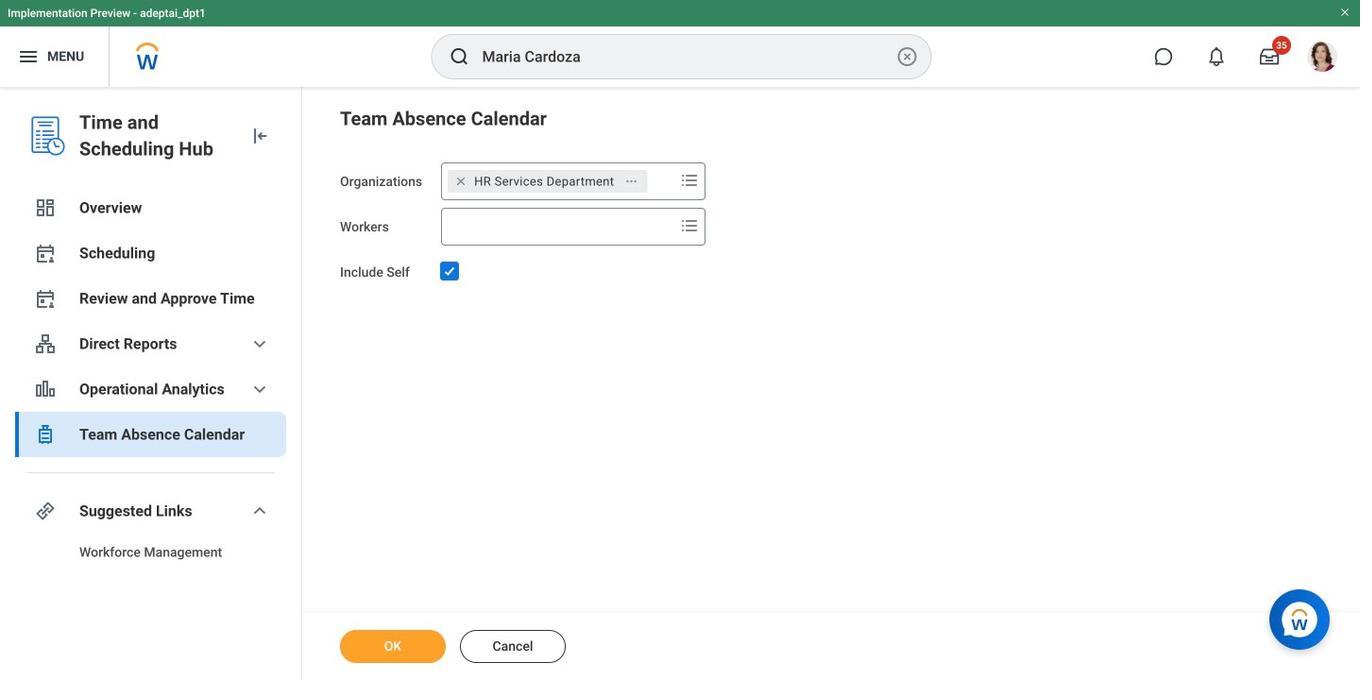 Task type: describe. For each thing, give the bounding box(es) containing it.
notifications large image
[[1208, 47, 1227, 66]]

search image
[[448, 45, 471, 68]]

transformation import image
[[249, 125, 271, 147]]

1 calendar user solid image from the top
[[34, 242, 57, 265]]

check small image
[[439, 260, 461, 283]]

hr services department element
[[475, 173, 615, 190]]

Search Workday  search field
[[482, 36, 893, 77]]

2 calendar user solid image from the top
[[34, 287, 57, 310]]

x circle image
[[896, 45, 919, 68]]

related actions image
[[625, 175, 638, 188]]

profile logan mcneil image
[[1308, 42, 1338, 76]]

time and scheduling hub element
[[79, 110, 233, 163]]



Task type: vqa. For each thing, say whether or not it's contained in the screenshot.
main content
no



Task type: locate. For each thing, give the bounding box(es) containing it.
calendar user solid image
[[34, 242, 57, 265], [34, 287, 57, 310]]

hr services department, press delete to clear value. option
[[448, 170, 648, 193]]

prompts image
[[679, 215, 701, 237]]

banner
[[0, 0, 1361, 87]]

close environment banner image
[[1340, 7, 1351, 18]]

navigation pane region
[[0, 87, 302, 680]]

0 vertical spatial calendar user solid image
[[34, 242, 57, 265]]

calendar user solid image up the view team icon
[[34, 287, 57, 310]]

chart image
[[34, 378, 57, 401]]

Search field
[[442, 210, 675, 244]]

calendar user solid image down dashboard icon
[[34, 242, 57, 265]]

inbox large image
[[1261, 47, 1280, 66]]

dashboard image
[[34, 197, 57, 219]]

1 vertical spatial calendar user solid image
[[34, 287, 57, 310]]

justify image
[[17, 45, 40, 68]]

prompts image
[[679, 169, 701, 192]]

x small image
[[452, 172, 471, 191]]

task timeoff image
[[34, 423, 57, 446]]

link image
[[34, 500, 57, 523]]

view team image
[[34, 333, 57, 355]]

chevron down small image
[[249, 500, 271, 523]]



